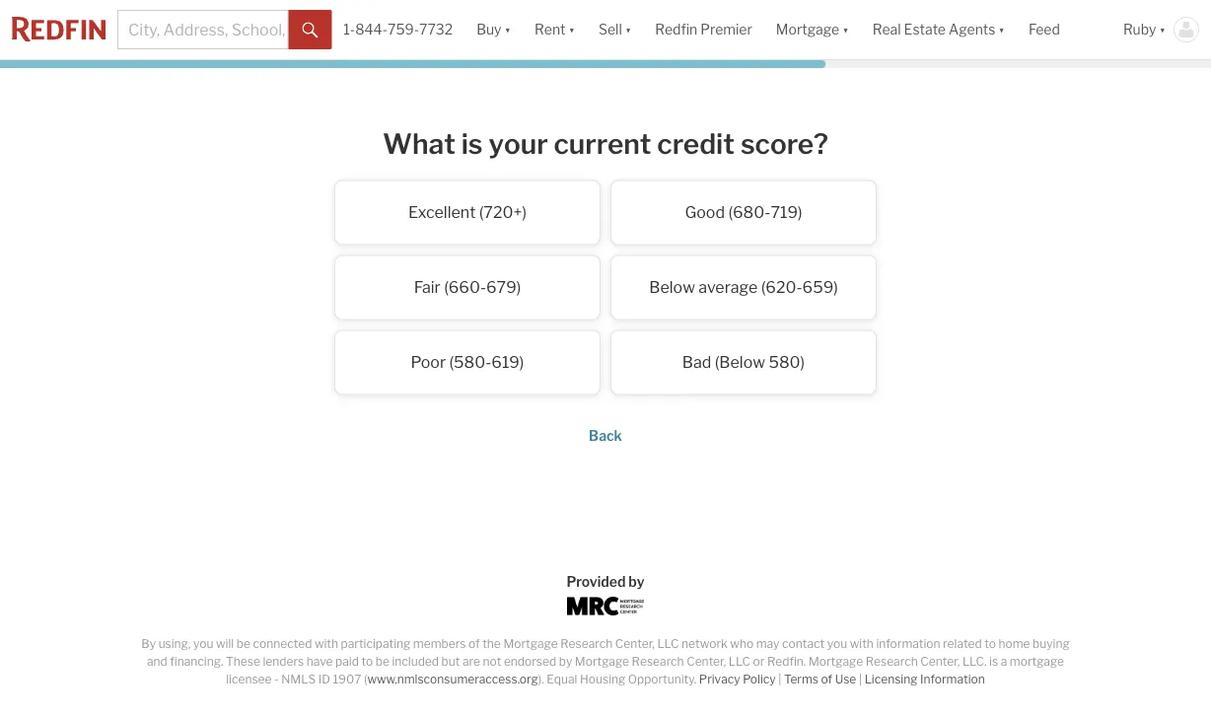 Task type: vqa. For each thing, say whether or not it's contained in the screenshot.
provided by
yes



Task type: describe. For each thing, give the bounding box(es) containing it.
related
[[943, 637, 982, 651]]

0 horizontal spatial be
[[237, 637, 251, 651]]

poor
[[411, 353, 446, 372]]

of for terms
[[821, 672, 833, 687]]

affordability calculator
[[531, 130, 678, 147]]

free
[[531, 229, 560, 246]]

1 | from the left
[[779, 672, 782, 687]]

rent ▾
[[535, 21, 575, 38]]

lenders inside the by using, you will be connected with participating members of the mortgage research center, llc network who may contact you with information related to home buying and financing. these lenders have paid to be included but are not endorsed by mortgage research center, llc or redfin. mortgage research center, llc. is a mortgage licensee - nmls id 1907 (
[[263, 655, 304, 669]]

by using, you will be connected with participating members of the mortgage research center, llc network who may contact you with information related to home buying and financing. these lenders have paid to be included but are not endorsed by mortgage research center, llc or redfin. mortgage research center, llc. is a mortgage licensee - nmls id 1907 (
[[141, 637, 1070, 687]]

bad (below 580)
[[683, 353, 805, 372]]

1 horizontal spatial to
[[985, 637, 996, 651]]

).
[[538, 672, 544, 687]]

mortgage ▾ button
[[776, 0, 849, 59]]

good (680-719)
[[685, 203, 803, 222]]

housing
[[553, 262, 604, 279]]

of for members
[[469, 637, 480, 651]]

redfin premier link
[[345, 155, 507, 188]]

may
[[756, 637, 780, 651]]

affordability calculator link
[[507, 122, 720, 155]]

what is your current credit score?
[[383, 127, 829, 160]]

not
[[483, 655, 501, 669]]

redfin for redfin premier button
[[655, 21, 698, 38]]

will
[[216, 637, 234, 651]]

and
[[147, 655, 167, 669]]

using,
[[158, 637, 191, 651]]

0 vertical spatial llc
[[657, 637, 679, 651]]

members
[[413, 637, 466, 651]]

provided by
[[567, 573, 645, 590]]

759-
[[388, 21, 419, 38]]

▾ for mortgage ▾
[[843, 21, 849, 38]]

redfin.
[[767, 655, 806, 669]]

buy ▾
[[477, 21, 511, 38]]

or
[[753, 655, 765, 669]]

are
[[463, 655, 480, 669]]

www.nmlsconsumeraccess.org ). equal housing opportunity. privacy policy | terms of use | licensing information
[[367, 672, 985, 687]]

endorsed
[[504, 655, 557, 669]]

use
[[835, 672, 857, 687]]

is inside the by using, you will be connected with participating members of the mortgage research center, llc network who may contact you with information related to home buying and financing. these lenders have paid to be included but are not endorsed by mortgage research center, llc or redfin. mortgage research center, llc. is a mortgage licensee - nmls id 1907 (
[[990, 655, 998, 669]]

buy ▾ button
[[477, 0, 511, 59]]

llc.
[[963, 655, 987, 669]]

fair
[[414, 278, 441, 297]]

but
[[442, 655, 460, 669]]

redfin premier button
[[643, 0, 764, 59]]

free home buying classes link
[[507, 221, 720, 255]]

1 you from the left
[[193, 637, 214, 651]]

(720+)
[[479, 203, 527, 222]]

1 horizontal spatial research
[[632, 655, 684, 669]]

us housing market
[[531, 262, 653, 279]]

a
[[1001, 655, 1007, 669]]

0 vertical spatial by
[[629, 573, 645, 590]]

fair (660-679)
[[414, 278, 521, 297]]

credit score?
[[657, 127, 829, 160]]

us housing market link
[[507, 255, 720, 288]]

ruby
[[1124, 21, 1157, 38]]

redfin premier for redfin premier link
[[369, 163, 466, 180]]

home inside the by using, you will be connected with participating members of the mortgage research center, llc network who may contact you with information related to home buying and financing. these lenders have paid to be included but are not endorsed by mortgage research center, llc or redfin. mortgage research center, llc. is a mortgage licensee - nmls id 1907 (
[[999, 637, 1030, 651]]

submit search image
[[302, 22, 318, 38]]

2 | from the left
[[859, 672, 862, 687]]

home buying guide
[[531, 163, 655, 180]]

1907
[[333, 672, 361, 687]]

guide
[[619, 163, 655, 180]]

us
[[531, 262, 550, 279]]

buy for buy with redfin
[[369, 130, 394, 147]]

2 horizontal spatial research
[[866, 655, 918, 669]]

terms of use link
[[784, 672, 857, 687]]

(580-
[[449, 353, 492, 372]]

participating
[[341, 637, 411, 651]]

included
[[392, 655, 439, 669]]

mortgage up 'use'
[[809, 655, 863, 669]]

1 horizontal spatial be
[[376, 655, 390, 669]]

lenders inside dialog
[[562, 196, 610, 213]]

(
[[364, 672, 367, 687]]

housing
[[580, 672, 626, 687]]

have
[[307, 655, 333, 669]]

the
[[483, 637, 501, 651]]

719)
[[771, 203, 803, 222]]

by
[[141, 637, 156, 651]]

dialog containing buy with redfin
[[90, 59, 720, 299]]

financing.
[[170, 655, 223, 669]]

7732
[[419, 21, 453, 38]]

-
[[274, 672, 279, 687]]

mortgage ▾
[[776, 21, 849, 38]]

opportunity.
[[628, 672, 697, 687]]

id
[[318, 672, 330, 687]]

network
[[682, 637, 728, 651]]

1 horizontal spatial llc
[[729, 655, 751, 669]]

contact
[[782, 637, 825, 651]]



Task type: locate. For each thing, give the bounding box(es) containing it.
bad
[[683, 353, 712, 372]]

0 horizontal spatial buy
[[369, 130, 394, 147]]

redfin inside button
[[655, 21, 698, 38]]

▾ left real
[[843, 21, 849, 38]]

mortgage ▾ button
[[764, 0, 861, 59]]

0 vertical spatial be
[[237, 637, 251, 651]]

0 vertical spatial home
[[563, 229, 600, 246]]

1-
[[344, 21, 355, 38]]

center, up the information
[[921, 655, 960, 669]]

1 horizontal spatial redfin premier
[[655, 21, 753, 38]]

4 ▾ from the left
[[843, 21, 849, 38]]

premier for redfin premier button
[[701, 21, 753, 38]]

1-844-759-7732
[[344, 21, 453, 38]]

1-844-759-7732 link
[[344, 21, 453, 38]]

with up 'use'
[[850, 637, 874, 651]]

2 horizontal spatial with
[[850, 637, 874, 651]]

0 horizontal spatial redfin
[[369, 163, 411, 180]]

licensing information link
[[865, 672, 985, 687]]

1 vertical spatial by
[[559, 655, 572, 669]]

licensee
[[226, 672, 272, 687]]

back button
[[589, 428, 622, 445]]

mortgage up housing
[[575, 655, 629, 669]]

poor (580-619)
[[411, 353, 524, 372]]

1 horizontal spatial redfin
[[427, 130, 470, 147]]

research up housing
[[561, 637, 613, 651]]

to up llc. on the bottom right
[[985, 637, 996, 651]]

your
[[489, 127, 548, 160]]

1 vertical spatial lenders
[[263, 655, 304, 669]]

(660-
[[444, 278, 486, 297]]

▾ for rent ▾
[[569, 21, 575, 38]]

| down redfin.
[[779, 672, 782, 687]]

what is your current credit score? option group
[[211, 180, 1000, 405]]

sell ▾ button
[[599, 0, 632, 59]]

0 vertical spatial of
[[469, 637, 480, 651]]

to up the (
[[362, 655, 373, 669]]

1 vertical spatial home
[[999, 637, 1030, 651]]

feed button
[[1017, 0, 1112, 59]]

find lenders & inspectors
[[531, 196, 695, 213]]

affordability
[[531, 130, 611, 147]]

redfin up redfin premier link
[[427, 130, 470, 147]]

is left a
[[990, 655, 998, 669]]

1 vertical spatial is
[[990, 655, 998, 669]]

1 horizontal spatial of
[[821, 672, 833, 687]]

rent ▾ button
[[523, 0, 587, 59]]

5 ▾ from the left
[[999, 21, 1005, 38]]

terms
[[784, 672, 819, 687]]

City, Address, School, Agent, ZIP search field
[[117, 10, 288, 49]]

buy inside dropdown button
[[477, 21, 502, 38]]

lenders down connected
[[263, 655, 304, 669]]

redfin right sell ▾
[[655, 21, 698, 38]]

1 vertical spatial be
[[376, 655, 390, 669]]

659)
[[803, 278, 838, 297]]

▾ right ruby
[[1160, 21, 1166, 38]]

find
[[531, 196, 559, 213]]

inspectors
[[627, 196, 695, 213]]

1 ▾ from the left
[[505, 21, 511, 38]]

619)
[[492, 353, 524, 372]]

buy
[[477, 21, 502, 38], [369, 130, 394, 147]]

back
[[589, 428, 622, 445]]

1 vertical spatial of
[[821, 672, 833, 687]]

1 horizontal spatial |
[[859, 672, 862, 687]]

average
[[699, 278, 758, 297]]

0 vertical spatial buying
[[573, 163, 616, 180]]

rent
[[535, 21, 566, 38]]

2 horizontal spatial redfin
[[655, 21, 698, 38]]

▾ for ruby ▾
[[1160, 21, 1166, 38]]

llc up privacy policy link
[[729, 655, 751, 669]]

1 horizontal spatial premier
[[701, 21, 753, 38]]

premier down what
[[414, 163, 466, 180]]

privacy policy link
[[699, 672, 776, 687]]

dialog
[[90, 59, 720, 299]]

who
[[730, 637, 754, 651]]

sell
[[599, 21, 622, 38]]

research up licensing
[[866, 655, 918, 669]]

redfin premier for redfin premier button
[[655, 21, 753, 38]]

2 ▾ from the left
[[569, 21, 575, 38]]

real estate agents ▾ button
[[861, 0, 1017, 59]]

0 vertical spatial redfin premier
[[655, 21, 753, 38]]

rent ▾ button
[[535, 0, 575, 59]]

of left 'the'
[[469, 637, 480, 651]]

information
[[920, 672, 985, 687]]

0 horizontal spatial redfin premier
[[369, 163, 466, 180]]

calculator
[[614, 130, 678, 147]]

▾ right rent in the top left of the page
[[569, 21, 575, 38]]

0 horizontal spatial lenders
[[263, 655, 304, 669]]

1 horizontal spatial home
[[999, 637, 1030, 651]]

real
[[873, 21, 901, 38]]

(below
[[715, 353, 766, 372]]

1 horizontal spatial is
[[990, 655, 998, 669]]

580)
[[769, 353, 805, 372]]

information
[[876, 637, 941, 651]]

below
[[649, 278, 695, 297]]

0 vertical spatial lenders
[[562, 196, 610, 213]]

mortgage
[[776, 21, 840, 38], [504, 637, 558, 651], [575, 655, 629, 669], [809, 655, 863, 669]]

redfin premier inside button
[[655, 21, 753, 38]]

premier
[[701, 21, 753, 38], [414, 163, 466, 180]]

0 horizontal spatial home
[[563, 229, 600, 246]]

licensing
[[865, 672, 918, 687]]

policy
[[743, 672, 776, 687]]

sell ▾ button
[[587, 0, 643, 59]]

llc
[[657, 637, 679, 651], [729, 655, 751, 669]]

www.nmlsconsumeraccess.org link
[[367, 672, 538, 687]]

0 horizontal spatial with
[[315, 637, 338, 651]]

1 vertical spatial redfin
[[427, 130, 470, 147]]

redfin premier
[[655, 21, 753, 38], [369, 163, 466, 180]]

buy up redfin premier link
[[369, 130, 394, 147]]

0 horizontal spatial llc
[[657, 637, 679, 651]]

1 horizontal spatial by
[[629, 573, 645, 590]]

1 vertical spatial to
[[362, 655, 373, 669]]

to
[[985, 637, 996, 651], [362, 655, 373, 669]]

buying down current
[[573, 163, 616, 180]]

home inside free home buying classes link
[[563, 229, 600, 246]]

by inside the by using, you will be connected with participating members of the mortgage research center, llc network who may contact you with information related to home buying and financing. these lenders have paid to be included but are not endorsed by mortgage research center, llc or redfin. mortgage research center, llc. is a mortgage licensee - nmls id 1907 (
[[559, 655, 572, 669]]

0 vertical spatial buy
[[477, 21, 502, 38]]

0 horizontal spatial you
[[193, 637, 214, 651]]

▾ right sell
[[625, 21, 632, 38]]

by up equal
[[559, 655, 572, 669]]

0 horizontal spatial research
[[561, 637, 613, 651]]

buying
[[573, 163, 616, 180], [603, 229, 646, 246], [1033, 637, 1070, 651]]

1 horizontal spatial buy
[[477, 21, 502, 38]]

redfin down what
[[369, 163, 411, 180]]

mortgage up endorsed
[[504, 637, 558, 651]]

connected
[[253, 637, 312, 651]]

3 ▾ from the left
[[625, 21, 632, 38]]

below average (620-659)
[[649, 278, 838, 297]]

1 vertical spatial redfin premier
[[369, 163, 466, 180]]

with inside buy with redfin link
[[397, 130, 424, 147]]

redfin premier down what
[[369, 163, 466, 180]]

center, up opportunity. at the bottom of the page
[[615, 637, 655, 651]]

be down participating
[[376, 655, 390, 669]]

redfin premier inside dialog
[[369, 163, 466, 180]]

▾ for sell ▾
[[625, 21, 632, 38]]

is left your
[[461, 127, 483, 160]]

home up housing
[[563, 229, 600, 246]]

buy for buy ▾
[[477, 21, 502, 38]]

1 vertical spatial llc
[[729, 655, 751, 669]]

lenders left "&"
[[562, 196, 610, 213]]

1 horizontal spatial with
[[397, 130, 424, 147]]

by up mortgage research center image
[[629, 573, 645, 590]]

▾ for buy ▾
[[505, 21, 511, 38]]

premier left "mortgage ▾"
[[701, 21, 753, 38]]

1 horizontal spatial center,
[[687, 655, 726, 669]]

buying up 'market'
[[603, 229, 646, 246]]

|
[[779, 672, 782, 687], [859, 672, 862, 687]]

(680-
[[729, 203, 771, 222]]

0 vertical spatial redfin
[[655, 21, 698, 38]]

free home buying classes
[[531, 229, 696, 246]]

0 horizontal spatial |
[[779, 672, 782, 687]]

&
[[613, 196, 624, 213]]

these
[[226, 655, 260, 669]]

844-
[[355, 21, 388, 38]]

you
[[193, 637, 214, 651], [827, 637, 848, 651]]

premier inside redfin premier link
[[414, 163, 466, 180]]

center, down network
[[687, 655, 726, 669]]

of inside the by using, you will be connected with participating members of the mortgage research center, llc network who may contact you with information related to home buying and financing. these lenders have paid to be included but are not endorsed by mortgage research center, llc or redfin. mortgage research center, llc. is a mortgage licensee - nmls id 1907 (
[[469, 637, 480, 651]]

classes
[[649, 229, 696, 246]]

mortgage left real
[[776, 21, 840, 38]]

2 horizontal spatial center,
[[921, 655, 960, 669]]

1 vertical spatial premier
[[414, 163, 466, 180]]

be up "these"
[[237, 637, 251, 651]]

of left 'use'
[[821, 672, 833, 687]]

buy right 7732
[[477, 21, 502, 38]]

buy with redfin link
[[345, 122, 507, 155]]

llc up opportunity. at the bottom of the page
[[657, 637, 679, 651]]

1 vertical spatial buying
[[603, 229, 646, 246]]

0 horizontal spatial center,
[[615, 637, 655, 651]]

0 horizontal spatial premier
[[414, 163, 466, 180]]

0 vertical spatial is
[[461, 127, 483, 160]]

6 ▾ from the left
[[1160, 21, 1166, 38]]

with up have at the left bottom
[[315, 637, 338, 651]]

1 horizontal spatial lenders
[[562, 196, 610, 213]]

buy inside dialog
[[369, 130, 394, 147]]

by
[[629, 573, 645, 590], [559, 655, 572, 669]]

redfin
[[655, 21, 698, 38], [427, 130, 470, 147], [369, 163, 411, 180]]

current
[[554, 127, 652, 160]]

home up a
[[999, 637, 1030, 651]]

0 horizontal spatial is
[[461, 127, 483, 160]]

provided
[[567, 573, 626, 590]]

redfin premier right sell ▾
[[655, 21, 753, 38]]

research up opportunity. at the bottom of the page
[[632, 655, 684, 669]]

▾ left rent in the top left of the page
[[505, 21, 511, 38]]

0 horizontal spatial by
[[559, 655, 572, 669]]

0 vertical spatial to
[[985, 637, 996, 651]]

2 vertical spatial redfin
[[369, 163, 411, 180]]

(620-
[[761, 278, 803, 297]]

be
[[237, 637, 251, 651], [376, 655, 390, 669]]

you right contact
[[827, 637, 848, 651]]

buying up mortgage at right
[[1033, 637, 1070, 651]]

2 vertical spatial buying
[[1033, 637, 1070, 651]]

market
[[607, 262, 653, 279]]

premier for redfin premier link
[[414, 163, 466, 180]]

▾
[[505, 21, 511, 38], [569, 21, 575, 38], [625, 21, 632, 38], [843, 21, 849, 38], [999, 21, 1005, 38], [1160, 21, 1166, 38]]

2 you from the left
[[827, 637, 848, 651]]

what
[[383, 127, 456, 160]]

| right 'use'
[[859, 672, 862, 687]]

you up financing.
[[193, 637, 214, 651]]

buying inside the by using, you will be connected with participating members of the mortgage research center, llc network who may contact you with information related to home buying and financing. these lenders have paid to be included but are not endorsed by mortgage research center, llc or redfin. mortgage research center, llc. is a mortgage licensee - nmls id 1907 (
[[1033, 637, 1070, 651]]

sell ▾
[[599, 21, 632, 38]]

premier inside redfin premier button
[[701, 21, 753, 38]]

1 horizontal spatial you
[[827, 637, 848, 651]]

with up redfin premier link
[[397, 130, 424, 147]]

mortgage research center image
[[567, 597, 644, 616]]

www.nmlsconsumeraccess.org
[[367, 672, 538, 687]]

1 vertical spatial buy
[[369, 130, 394, 147]]

nmls
[[281, 672, 316, 687]]

0 horizontal spatial to
[[362, 655, 373, 669]]

▾ right agents
[[999, 21, 1005, 38]]

0 vertical spatial premier
[[701, 21, 753, 38]]

good
[[685, 203, 725, 222]]

redfin for redfin premier link
[[369, 163, 411, 180]]

mortgage inside dropdown button
[[776, 21, 840, 38]]

0 horizontal spatial of
[[469, 637, 480, 651]]



